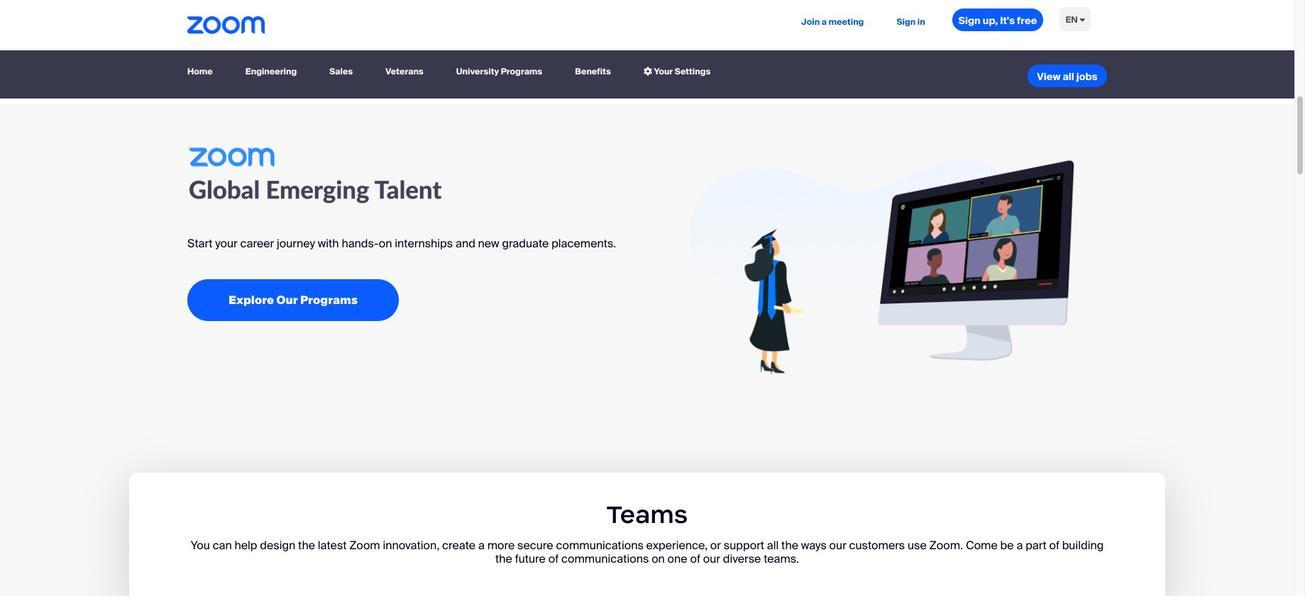 Task type: locate. For each thing, give the bounding box(es) containing it.
0 horizontal spatial sign
[[897, 16, 916, 28]]

university programs link
[[451, 59, 548, 84]]

1 vertical spatial all
[[767, 539, 779, 554]]

sign in link
[[891, 0, 931, 45]]

join a meeting
[[801, 16, 864, 28]]

university programs
[[456, 66, 543, 77]]

0 horizontal spatial programs
[[300, 293, 358, 308]]

view
[[1037, 70, 1061, 83]]

1 horizontal spatial all
[[1063, 70, 1074, 83]]

our left diverse
[[703, 552, 720, 567]]

a right be
[[1017, 539, 1023, 554]]

the left latest
[[298, 539, 315, 554]]

a
[[822, 16, 827, 28], [478, 539, 485, 554], [1017, 539, 1023, 554]]

part
[[1026, 539, 1047, 554]]

be
[[1001, 539, 1014, 554]]

0 vertical spatial on
[[379, 236, 392, 251]]

teams
[[607, 499, 688, 531]]

up,
[[983, 14, 998, 27]]

our
[[829, 539, 847, 554], [703, 552, 720, 567]]

graduate
[[502, 236, 549, 251]]

on left internships
[[379, 236, 392, 251]]

0 vertical spatial programs
[[501, 66, 543, 77]]

2 horizontal spatial the
[[782, 539, 799, 554]]

sign left up,
[[959, 14, 981, 27]]

on left 'one'
[[652, 552, 665, 567]]

all left jobs
[[1063, 70, 1074, 83]]

en
[[1066, 14, 1078, 26]]

all inside "view all jobs" link
[[1063, 70, 1074, 83]]

of right 'one'
[[690, 552, 701, 567]]

sign
[[959, 14, 981, 27], [897, 16, 916, 28]]

2 horizontal spatial a
[[1017, 539, 1023, 554]]

caret down image
[[1080, 16, 1085, 24]]

the left ways at the bottom of the page
[[782, 539, 799, 554]]

design
[[260, 539, 295, 554]]

programs inside "university programs" link
[[501, 66, 543, 77]]

help
[[235, 539, 257, 554]]

programs right university
[[501, 66, 543, 77]]

communications
[[556, 539, 644, 554], [561, 552, 649, 567]]

your
[[215, 236, 238, 251]]

our right ways at the bottom of the page
[[829, 539, 847, 554]]

programs
[[501, 66, 543, 77], [300, 293, 358, 308]]

it's
[[1000, 14, 1015, 27]]

on
[[379, 236, 392, 251], [652, 552, 665, 567]]

university
[[456, 66, 499, 77]]

1 horizontal spatial programs
[[501, 66, 543, 77]]

1 horizontal spatial on
[[652, 552, 665, 567]]

journey
[[277, 236, 315, 251]]

customers
[[849, 539, 905, 554]]

1 horizontal spatial of
[[690, 552, 701, 567]]

sales
[[330, 66, 353, 77]]

1 horizontal spatial a
[[822, 16, 827, 28]]

1 horizontal spatial sign
[[959, 14, 981, 27]]

settings
[[675, 66, 711, 77]]

2 horizontal spatial of
[[1049, 539, 1060, 554]]

sign left the in
[[897, 16, 916, 28]]

create
[[442, 539, 476, 554]]

sign inside sign up, it's free link
[[959, 14, 981, 27]]

the
[[298, 539, 315, 554], [782, 539, 799, 554], [495, 552, 512, 567]]

all
[[1063, 70, 1074, 83], [767, 539, 779, 554]]

with
[[318, 236, 339, 251]]

view all jobs
[[1037, 70, 1098, 83]]

sign for sign up, it's free
[[959, 14, 981, 27]]

a left "more"
[[478, 539, 485, 554]]

your settings link
[[638, 59, 717, 84]]

latest
[[318, 539, 347, 554]]

of right part
[[1049, 539, 1060, 554]]

a right join
[[822, 16, 827, 28]]

our
[[277, 293, 298, 308]]

0 horizontal spatial all
[[767, 539, 779, 554]]

building
[[1062, 539, 1104, 554]]

start
[[187, 236, 213, 251]]

your
[[654, 66, 673, 77]]

sales link
[[324, 59, 359, 84]]

can
[[213, 539, 232, 554]]

all inside you can help design the latest zoom innovation, create a more secure communications experience, or support all the ways our customers use zoom. come be a part of building the future of communications on one of our diverse teams.
[[767, 539, 779, 554]]

teams.
[[764, 552, 799, 567]]

0 horizontal spatial on
[[379, 236, 392, 251]]

0 horizontal spatial the
[[298, 539, 315, 554]]

career
[[240, 236, 274, 251]]

sign up, it's free link
[[952, 9, 1044, 31]]

one
[[668, 552, 688, 567]]

programs right the our
[[300, 293, 358, 308]]

ways
[[801, 539, 827, 554]]

1 vertical spatial programs
[[300, 293, 358, 308]]

of
[[1049, 539, 1060, 554], [548, 552, 559, 567], [690, 552, 701, 567]]

1 vertical spatial on
[[652, 552, 665, 567]]

join
[[801, 16, 820, 28]]

sign inside sign in "link"
[[897, 16, 916, 28]]

experience,
[[646, 539, 708, 554]]

start your career journey with hands-on internships and new graduate placements.
[[187, 236, 616, 251]]

sign for sign in
[[897, 16, 916, 28]]

engineering
[[245, 66, 297, 77]]

the left future
[[495, 552, 512, 567]]

all right support
[[767, 539, 779, 554]]

0 vertical spatial all
[[1063, 70, 1074, 83]]

programs inside explore our programs link
[[300, 293, 358, 308]]

of right future
[[548, 552, 559, 567]]

benefits link
[[569, 59, 617, 84]]

cog image
[[644, 67, 652, 76]]



Task type: describe. For each thing, give the bounding box(es) containing it.
sign up, it's free
[[959, 14, 1037, 27]]

join a meeting link
[[796, 0, 870, 45]]

you
[[191, 539, 210, 554]]

home
[[187, 66, 213, 77]]

0 horizontal spatial of
[[548, 552, 559, 567]]

in
[[918, 16, 925, 28]]

you can help design the latest zoom innovation, create a more secure communications experience, or support all the ways our customers use zoom. come be a part of building the future of communications on one of our diverse teams.
[[191, 539, 1104, 567]]

0 horizontal spatial a
[[478, 539, 485, 554]]

or
[[710, 539, 721, 554]]

explore
[[229, 293, 274, 308]]

meeting
[[829, 16, 864, 28]]

new
[[478, 236, 499, 251]]

hands-
[[342, 236, 379, 251]]

on inside you can help design the latest zoom innovation, create a more secure communications experience, or support all the ways our customers use zoom. come be a part of building the future of communications on one of our diverse teams.
[[652, 552, 665, 567]]

and
[[456, 236, 475, 251]]

zoom.
[[930, 539, 963, 554]]

your settings
[[652, 66, 711, 77]]

0 horizontal spatial our
[[703, 552, 720, 567]]

veterans
[[386, 66, 424, 77]]

internships
[[395, 236, 453, 251]]

person, computer, electronics, monitor, display, screen, lcd screen image
[[656, 147, 1107, 388]]

home link
[[187, 59, 218, 84]]

1 horizontal spatial the
[[495, 552, 512, 567]]

come
[[966, 539, 998, 554]]

1 horizontal spatial our
[[829, 539, 847, 554]]

innovation,
[[383, 539, 440, 554]]

benefits
[[575, 66, 611, 77]]

use
[[908, 539, 927, 554]]

veterans link
[[380, 59, 429, 84]]

free
[[1017, 14, 1037, 27]]

secure
[[517, 539, 553, 554]]

more
[[487, 539, 515, 554]]

zoom
[[349, 539, 380, 554]]

explore our programs link
[[187, 280, 399, 322]]

future
[[515, 552, 546, 567]]

engineering link
[[240, 59, 303, 84]]

en button
[[1054, 0, 1097, 41]]

jobs
[[1077, 70, 1098, 83]]

placements.
[[552, 236, 616, 251]]

support
[[724, 539, 764, 554]]

diverse
[[723, 552, 761, 567]]

view all jobs link
[[1028, 65, 1107, 87]]

explore our programs
[[229, 293, 358, 308]]

sign in
[[897, 16, 925, 28]]



Task type: vqa. For each thing, say whether or not it's contained in the screenshot.
Zoom
yes



